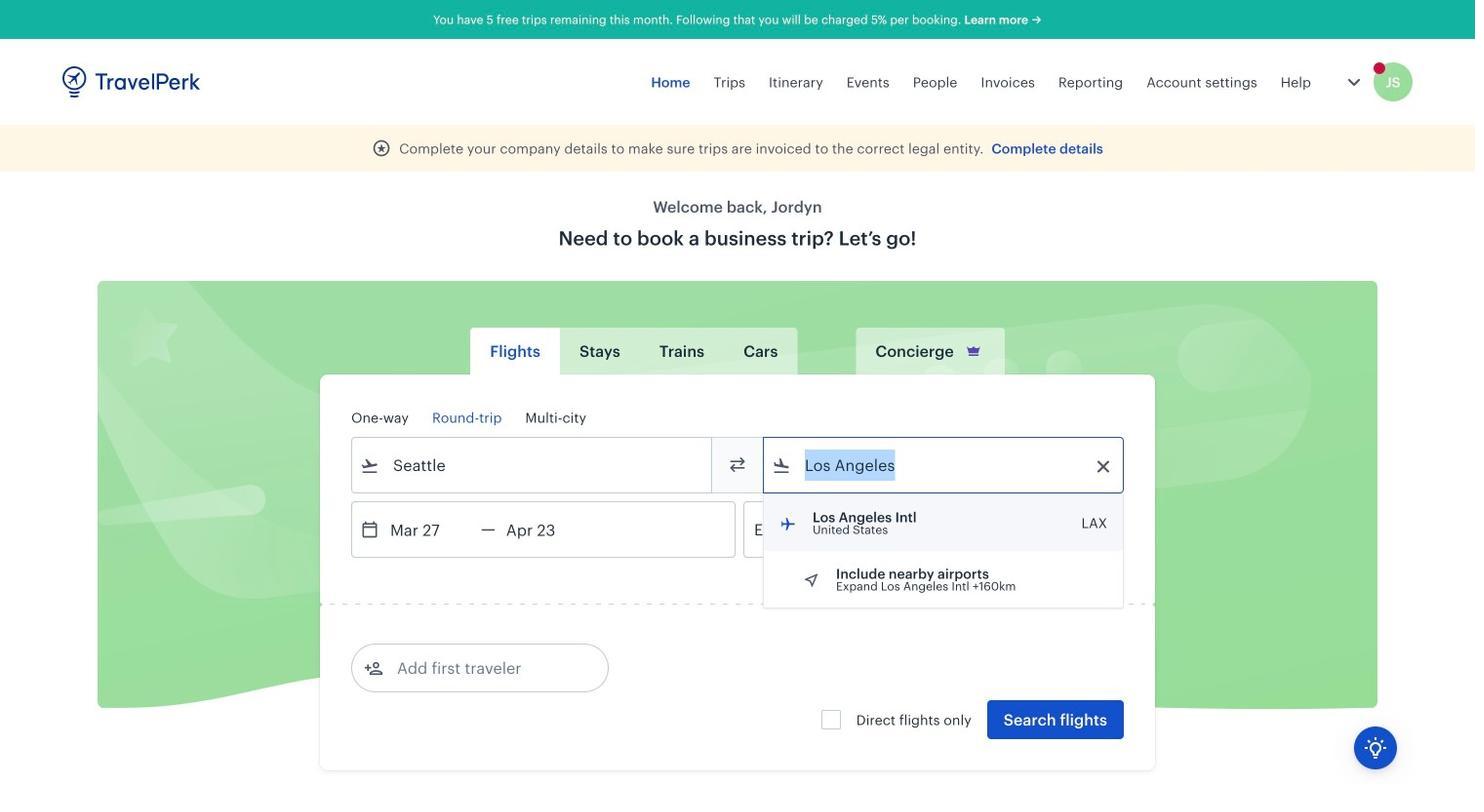 Task type: vqa. For each thing, say whether or not it's contained in the screenshot.
from Search Field
yes



Task type: describe. For each thing, give the bounding box(es) containing it.
From search field
[[380, 450, 686, 481]]



Task type: locate. For each thing, give the bounding box(es) containing it.
Return text field
[[496, 503, 597, 557]]

Add first traveler search field
[[383, 653, 586, 684]]

Depart text field
[[380, 503, 481, 557]]

To search field
[[791, 450, 1098, 481]]



